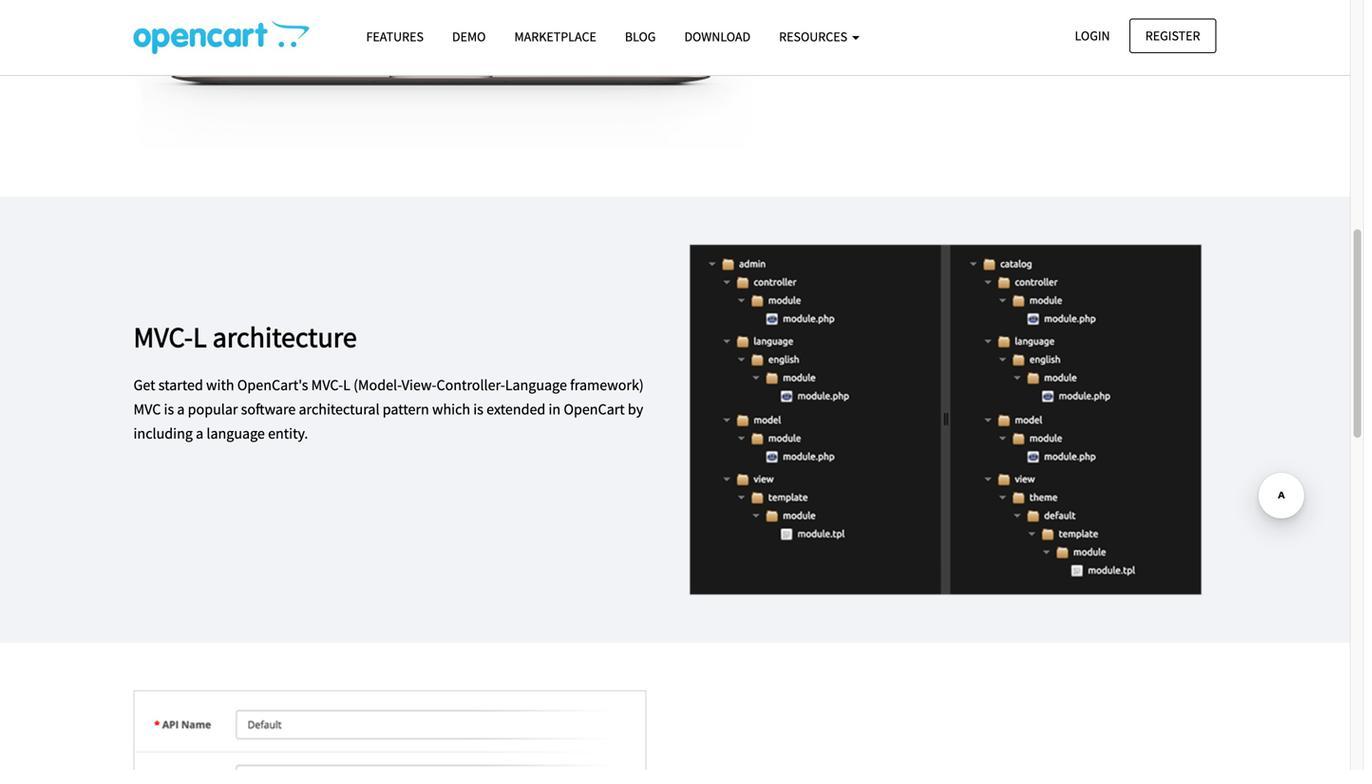 Task type: locate. For each thing, give the bounding box(es) containing it.
marketplace link
[[500, 20, 611, 53]]

in
[[549, 400, 561, 419]]

login
[[1075, 27, 1110, 44]]

mvc- up started
[[134, 319, 193, 355]]

mvc- up the architectural
[[311, 376, 343, 395]]

language
[[207, 424, 265, 443]]

marketplace
[[515, 28, 597, 45]]

1 horizontal spatial is
[[473, 400, 484, 419]]

l up started
[[193, 319, 207, 355]]

1 vertical spatial mvc-
[[311, 376, 343, 395]]

resources link
[[765, 20, 874, 53]]

architecture
[[213, 319, 357, 355]]

0 vertical spatial mvc-
[[134, 319, 193, 355]]

blog
[[625, 28, 656, 45]]

api image
[[134, 691, 647, 771]]

features
[[366, 28, 424, 45]]

1 horizontal spatial l
[[343, 376, 351, 395]]

mvc-
[[134, 319, 193, 355], [311, 376, 343, 395]]

a
[[177, 400, 185, 419], [196, 424, 204, 443]]

1 vertical spatial l
[[343, 376, 351, 395]]

l inside 'get started with opencart's mvc-l (model-view-controller-language framework) mvc is a popular software architectural pattern which is extended in opencart by including a language entity.'
[[343, 376, 351, 395]]

a down started
[[177, 400, 185, 419]]

l up the architectural
[[343, 376, 351, 395]]

mvc-l architecture
[[134, 319, 357, 355]]

get started with opencart's mvc-l (model-view-controller-language framework) mvc is a popular software architectural pattern which is extended in opencart by including a language entity.
[[134, 376, 644, 443]]

is
[[164, 400, 174, 419], [473, 400, 484, 419]]

register link
[[1130, 19, 1217, 53]]

popular
[[188, 400, 238, 419]]

by
[[628, 400, 643, 419]]

entity.
[[268, 424, 308, 443]]

l
[[193, 319, 207, 355], [343, 376, 351, 395]]

resources
[[779, 28, 850, 45]]

a down popular in the left of the page
[[196, 424, 204, 443]]

0 horizontal spatial is
[[164, 400, 174, 419]]

is down controller-
[[473, 400, 484, 419]]

0 horizontal spatial a
[[177, 400, 185, 419]]

1 vertical spatial a
[[196, 424, 204, 443]]

marketplace for third-party extensions image
[[134, 0, 754, 149]]

opencart's
[[237, 376, 308, 395]]

register
[[1146, 27, 1201, 44]]

1 horizontal spatial mvc-
[[311, 376, 343, 395]]

is right mvc
[[164, 400, 174, 419]]

0 vertical spatial l
[[193, 319, 207, 355]]



Task type: vqa. For each thing, say whether or not it's contained in the screenshot.
VQMod link
no



Task type: describe. For each thing, give the bounding box(es) containing it.
language
[[505, 376, 567, 395]]

opencart - features image
[[134, 20, 309, 54]]

download
[[685, 28, 751, 45]]

mvc-l architecture image
[[689, 244, 1202, 596]]

0 horizontal spatial l
[[193, 319, 207, 355]]

blog link
[[611, 20, 670, 53]]

extended
[[487, 400, 546, 419]]

0 vertical spatial a
[[177, 400, 185, 419]]

opencart
[[564, 400, 625, 419]]

pattern
[[383, 400, 429, 419]]

0 horizontal spatial mvc-
[[134, 319, 193, 355]]

view-
[[402, 376, 437, 395]]

mvc- inside 'get started with opencart's mvc-l (model-view-controller-language framework) mvc is a popular software architectural pattern which is extended in opencart by including a language entity.'
[[311, 376, 343, 395]]

mvc
[[134, 400, 161, 419]]

demo
[[452, 28, 486, 45]]

download link
[[670, 20, 765, 53]]

1 horizontal spatial a
[[196, 424, 204, 443]]

with
[[206, 376, 234, 395]]

framework)
[[570, 376, 644, 395]]

1 is from the left
[[164, 400, 174, 419]]

including
[[134, 424, 193, 443]]

started
[[158, 376, 203, 395]]

controller-
[[437, 376, 505, 395]]

login link
[[1059, 19, 1127, 53]]

software
[[241, 400, 296, 419]]

2 is from the left
[[473, 400, 484, 419]]

get
[[134, 376, 155, 395]]

features link
[[352, 20, 438, 53]]

which
[[432, 400, 470, 419]]

architectural
[[299, 400, 380, 419]]

demo link
[[438, 20, 500, 53]]

(model-
[[354, 376, 402, 395]]



